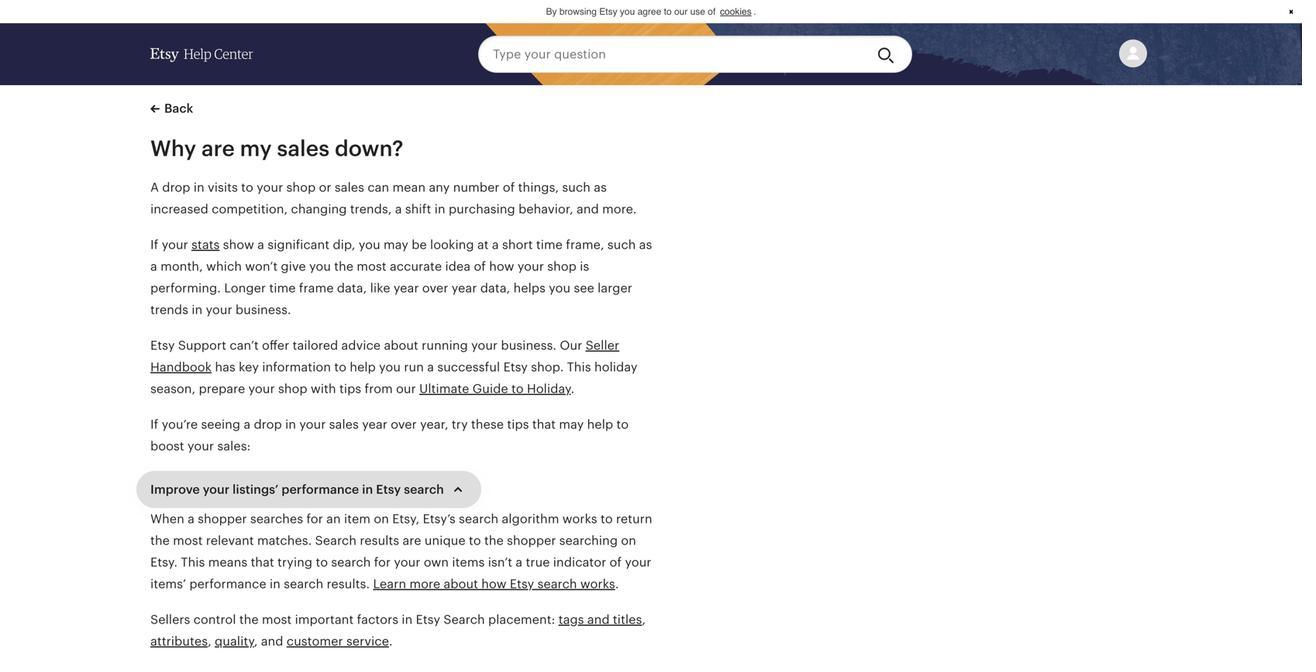 Task type: locate. For each thing, give the bounding box(es) containing it.
0 horizontal spatial over
[[391, 418, 417, 432]]

a right run
[[427, 361, 434, 375]]

1 data, from the left
[[337, 281, 367, 295]]

1 vertical spatial performance
[[190, 578, 266, 592]]

most inside sellers control the most important factors in etsy search placement: tags and titles , attributes , quality , and customer service .
[[262, 613, 292, 627]]

are down etsy, in the bottom of the page
[[403, 534, 421, 548]]

help down the holiday
[[587, 418, 613, 432]]

1 horizontal spatial ,
[[254, 635, 258, 649]]

more
[[410, 578, 441, 592]]

0 horizontal spatial tips
[[340, 382, 361, 396]]

1 horizontal spatial as
[[639, 238, 652, 252]]

. down factors
[[389, 635, 393, 649]]

of
[[708, 6, 716, 17], [503, 181, 515, 195], [474, 260, 486, 274], [610, 556, 622, 570]]

if inside if you're seeing a drop in your sales year over year, try these tips that may help to boost your sales:
[[150, 418, 158, 432]]

and inside a drop in visits to your shop or sales can mean any number of things, such as increased competition, changing trends, a shift in purchasing behavior, and more.
[[577, 202, 599, 216]]

data, left helps
[[481, 281, 510, 295]]

sales down with
[[329, 418, 359, 432]]

2 vertical spatial sales
[[329, 418, 359, 432]]

data,
[[337, 281, 367, 295], [481, 281, 510, 295]]

2 horizontal spatial year
[[452, 281, 477, 295]]

1 vertical spatial drop
[[254, 418, 282, 432]]

performance inside the when a shopper searches for an item on etsy, etsy's search algorithm works to return the most relevant matches. search results are unique to the shopper searching on etsy. this means that trying to search for your own items isn't a true indicator of your items' performance in search results.
[[190, 578, 266, 592]]

1 horizontal spatial over
[[422, 281, 449, 295]]

of left things, at the top
[[503, 181, 515, 195]]

1 vertical spatial works
[[581, 578, 616, 592]]

ultimate guide to holiday .
[[419, 382, 575, 396]]

search down true on the bottom left of page
[[538, 578, 577, 592]]

changing
[[291, 202, 347, 216]]

are inside the when a shopper searches for an item on etsy, etsy's search algorithm works to return the most relevant matches. search results are unique to the shopper searching on etsy. this means that trying to search for your own items isn't a true indicator of your items' performance in search results.
[[403, 534, 421, 548]]

data, left like
[[337, 281, 367, 295]]

such inside a drop in visits to your shop or sales can mean any number of things, such as increased competition, changing trends, a shift in purchasing behavior, and more.
[[562, 181, 591, 195]]

in up item
[[362, 483, 373, 497]]

algorithm
[[502, 513, 559, 527]]

0 horizontal spatial for
[[307, 513, 323, 527]]

seller handbook
[[150, 339, 620, 375]]

0 vertical spatial about
[[384, 339, 419, 353]]

2 vertical spatial shop
[[278, 382, 308, 396]]

to up items
[[469, 534, 481, 548]]

shopper down algorithm on the left bottom
[[507, 534, 556, 548]]

0 horizontal spatial most
[[173, 534, 203, 548]]

0 vertical spatial such
[[562, 181, 591, 195]]

over
[[422, 281, 449, 295], [391, 418, 417, 432]]

such up behavior,
[[562, 181, 591, 195]]

1 vertical spatial help
[[587, 418, 613, 432]]

sales right or
[[335, 181, 364, 195]]

2 vertical spatial and
[[261, 635, 283, 649]]

sales inside a drop in visits to your shop or sales can mean any number of things, such as increased competition, changing trends, a shift in purchasing behavior, and more.
[[335, 181, 364, 195]]

run
[[404, 361, 424, 375]]

0 vertical spatial drop
[[162, 181, 190, 195]]

a drop in visits to your shop or sales can mean any number of things, such as increased competition, changing trends, a shift in purchasing behavior, and more.
[[150, 181, 637, 216]]

in inside show a significant dip, you may be looking at a short time frame, such as a month, which won't give you the most accurate idea of how your shop is performing. longer time frame data, like year over year data, helps you see larger trends in your business.
[[192, 303, 203, 317]]

1 vertical spatial such
[[608, 238, 636, 252]]

a left true on the bottom left of page
[[516, 556, 523, 570]]

2 vertical spatial most
[[262, 613, 292, 627]]

0 horizontal spatial as
[[594, 181, 607, 195]]

0 vertical spatial how
[[489, 260, 515, 274]]

shop down information
[[278, 382, 308, 396]]

our down run
[[396, 382, 416, 396]]

back
[[164, 102, 193, 116]]

show a significant dip, you may be looking at a short time frame, such as a month, which won't give you the most accurate idea of how your shop is performing. longer time frame data, like year over year data, helps you see larger trends in your business.
[[150, 238, 652, 317]]

indicator
[[553, 556, 607, 570]]

a
[[395, 202, 402, 216], [258, 238, 264, 252], [492, 238, 499, 252], [150, 260, 157, 274], [427, 361, 434, 375], [244, 418, 251, 432], [188, 513, 195, 527], [516, 556, 523, 570]]

etsy up etsy, in the bottom of the page
[[376, 483, 401, 497]]

your down with
[[299, 418, 326, 432]]

to down the holiday
[[617, 418, 629, 432]]

this
[[567, 361, 591, 375], [181, 556, 205, 570]]

on up results
[[374, 513, 389, 527]]

such inside show a significant dip, you may be looking at a short time frame, such as a month, which won't give you the most accurate idea of how your shop is performing. longer time frame data, like year over year data, helps you see larger trends in your business.
[[608, 238, 636, 252]]

a inside "has key information to help you run a successful etsy shop. this holiday season, prepare your shop with tips from our"
[[427, 361, 434, 375]]

the up quality link
[[239, 613, 259, 627]]

the
[[334, 260, 354, 274], [150, 534, 170, 548], [485, 534, 504, 548], [239, 613, 259, 627]]

1 vertical spatial sales
[[335, 181, 364, 195]]

2 if from the top
[[150, 418, 158, 432]]

0 horizontal spatial shopper
[[198, 513, 247, 527]]

0 vertical spatial performance
[[282, 483, 359, 497]]

if up boost
[[150, 418, 158, 432]]

of down the at at the left top of the page
[[474, 260, 486, 274]]

search up the etsy's
[[404, 483, 444, 497]]

trends
[[150, 303, 188, 317]]

1 vertical spatial may
[[559, 418, 584, 432]]

when
[[150, 513, 184, 527]]

your left listings'
[[203, 483, 230, 497]]

this inside "has key information to help you run a successful etsy shop. this holiday season, prepare your shop with tips from our"
[[567, 361, 591, 375]]

a up won't
[[258, 238, 264, 252]]

for left an
[[307, 513, 323, 527]]

drop right seeing
[[254, 418, 282, 432]]

0 horizontal spatial our
[[396, 382, 416, 396]]

0 horizontal spatial year
[[362, 418, 388, 432]]

shop left or
[[287, 181, 316, 195]]

1 horizontal spatial that
[[533, 418, 556, 432]]

improve your listings' performance in etsy search
[[150, 483, 444, 497]]

0 vertical spatial business.
[[236, 303, 291, 317]]

1 vertical spatial if
[[150, 418, 158, 432]]

if
[[150, 238, 158, 252], [150, 418, 158, 432]]

are
[[202, 136, 235, 161], [403, 534, 421, 548]]

1 horizontal spatial help
[[587, 418, 613, 432]]

factors
[[357, 613, 399, 627]]

1 vertical spatial as
[[639, 238, 652, 252]]

a left month,
[[150, 260, 157, 274]]

to right agree
[[664, 6, 672, 17]]

1 vertical spatial most
[[173, 534, 203, 548]]

relevant
[[206, 534, 254, 548]]

performance up an
[[282, 483, 359, 497]]

1 vertical spatial search
[[444, 613, 485, 627]]

0 vertical spatial on
[[374, 513, 389, 527]]

works inside the when a shopper searches for an item on etsy, etsy's search algorithm works to return the most relevant matches. search results are unique to the shopper searching on etsy. this means that trying to search for your own items isn't a true indicator of your items' performance in search results.
[[563, 513, 598, 527]]

1 vertical spatial shopper
[[507, 534, 556, 548]]

things,
[[518, 181, 559, 195]]

year down idea
[[452, 281, 477, 295]]

0 vertical spatial shop
[[287, 181, 316, 195]]

most up like
[[357, 260, 387, 274]]

your up competition,
[[257, 181, 283, 195]]

help inside if you're seeing a drop in your sales year over year, try these tips that may help to boost your sales:
[[587, 418, 613, 432]]

0 horizontal spatial business.
[[236, 303, 291, 317]]

over inside show a significant dip, you may be looking at a short time frame, such as a month, which won't give you the most accurate idea of how your shop is performing. longer time frame data, like year over year data, helps you see larger trends in your business.
[[422, 281, 449, 295]]

0 horizontal spatial data,
[[337, 281, 367, 295]]

1 horizontal spatial data,
[[481, 281, 510, 295]]

0 vertical spatial as
[[594, 181, 607, 195]]

search inside the when a shopper searches for an item on etsy, etsy's search algorithm works to return the most relevant matches. search results are unique to the shopper searching on etsy. this means that trying to search for your own items isn't a true indicator of your items' performance in search results.
[[315, 534, 357, 548]]

shop
[[287, 181, 316, 195], [548, 260, 577, 274], [278, 382, 308, 396]]

the inside show a significant dip, you may be looking at a short time frame, such as a month, which won't give you the most accurate idea of how your shop is performing. longer time frame data, like year over year data, helps you see larger trends in your business.
[[334, 260, 354, 274]]

results.
[[327, 578, 370, 592]]

1 vertical spatial shop
[[548, 260, 577, 274]]

works down indicator
[[581, 578, 616, 592]]

show
[[223, 238, 254, 252]]

of right use
[[708, 6, 716, 17]]

cookies link
[[719, 4, 754, 19]]

1 horizontal spatial search
[[444, 613, 485, 627]]

support
[[178, 339, 226, 353]]

to inside a drop in visits to your shop or sales can mean any number of things, such as increased competition, changing trends, a shift in purchasing behavior, and more.
[[241, 181, 253, 195]]

sales up or
[[277, 136, 330, 161]]

tags
[[559, 613, 584, 627]]

0 horizontal spatial time
[[269, 281, 296, 295]]

in right factors
[[402, 613, 413, 627]]

0 horizontal spatial drop
[[162, 181, 190, 195]]

1 horizontal spatial business.
[[501, 339, 557, 353]]

that down matches.
[[251, 556, 274, 570]]

time right short
[[536, 238, 563, 252]]

in down information
[[285, 418, 296, 432]]

, left customer at the left of page
[[254, 635, 258, 649]]

1 vertical spatial tips
[[507, 418, 529, 432]]

shop inside a drop in visits to your shop or sales can mean any number of things, such as increased competition, changing trends, a shift in purchasing behavior, and more.
[[287, 181, 316, 195]]

for down results
[[374, 556, 391, 570]]

0 horizontal spatial about
[[384, 339, 419, 353]]

0 horizontal spatial may
[[384, 238, 409, 252]]

your down longer
[[206, 303, 232, 317]]

1 horizontal spatial on
[[621, 534, 637, 548]]

search
[[315, 534, 357, 548], [444, 613, 485, 627]]

to up with
[[334, 361, 347, 375]]

of down searching
[[610, 556, 622, 570]]

etsy,
[[392, 513, 420, 527]]

1 horizontal spatial may
[[559, 418, 584, 432]]

successful
[[438, 361, 500, 375]]

sales:
[[217, 440, 251, 454]]

this down our
[[567, 361, 591, 375]]

2 data, from the left
[[481, 281, 510, 295]]

0 horizontal spatial are
[[202, 136, 235, 161]]

business. up shop. at left
[[501, 339, 557, 353]]

titles
[[613, 613, 642, 627]]

competition,
[[212, 202, 288, 216]]

behavior,
[[519, 202, 574, 216]]

1 horizontal spatial most
[[262, 613, 292, 627]]

to right "guide"
[[512, 382, 524, 396]]

shop.
[[531, 361, 564, 375]]

0 vertical spatial if
[[150, 238, 158, 252]]

shop inside show a significant dip, you may be looking at a short time frame, such as a month, which won't give you the most accurate idea of how your shop is performing. longer time frame data, like year over year data, helps you see larger trends in your business.
[[548, 260, 577, 274]]

ultimate
[[419, 382, 469, 396]]

cookies
[[720, 6, 752, 17]]

0 vertical spatial may
[[384, 238, 409, 252]]

1 vertical spatial and
[[588, 613, 610, 627]]

search down an
[[315, 534, 357, 548]]

etsy inside sellers control the most important factors in etsy search placement: tags and titles , attributes , quality , and customer service .
[[416, 613, 440, 627]]

in inside "dropdown button"
[[362, 483, 373, 497]]

may inside show a significant dip, you may be looking at a short time frame, such as a month, which won't give you the most accurate idea of how your shop is performing. longer time frame data, like year over year data, helps you see larger trends in your business.
[[384, 238, 409, 252]]

1 vertical spatial are
[[403, 534, 421, 548]]

about
[[384, 339, 419, 353], [444, 578, 478, 592]]

help down advice
[[350, 361, 376, 375]]

if your stats
[[150, 238, 220, 252]]

1 horizontal spatial year
[[394, 281, 419, 295]]

tags and titles link
[[559, 613, 642, 627]]

performance down means
[[190, 578, 266, 592]]

0 vertical spatial over
[[422, 281, 449, 295]]

this right the etsy.
[[181, 556, 205, 570]]

0 vertical spatial help
[[350, 361, 376, 375]]

of inside show a significant dip, you may be looking at a short time frame, such as a month, which won't give you the most accurate idea of how your shop is performing. longer time frame data, like year over year data, helps you see larger trends in your business.
[[474, 260, 486, 274]]

0 horizontal spatial that
[[251, 556, 274, 570]]

time down give
[[269, 281, 296, 295]]

1 horizontal spatial are
[[403, 534, 421, 548]]

your up helps
[[518, 260, 544, 274]]

0 vertical spatial and
[[577, 202, 599, 216]]

if down "increased"
[[150, 238, 158, 252]]

placement:
[[488, 613, 556, 627]]

etsy right browsing
[[600, 6, 618, 17]]

0 horizontal spatial this
[[181, 556, 205, 570]]

1 vertical spatial over
[[391, 418, 417, 432]]

help center link
[[150, 33, 253, 76]]

significant
[[268, 238, 330, 252]]

1 vertical spatial our
[[396, 382, 416, 396]]

and right tags
[[588, 613, 610, 627]]

1 horizontal spatial for
[[374, 556, 391, 570]]

like
[[370, 281, 390, 295]]

1 horizontal spatial our
[[675, 6, 688, 17]]

how down isn't
[[482, 578, 507, 592]]

over down "accurate"
[[422, 281, 449, 295]]

you're
[[162, 418, 198, 432]]

looking
[[430, 238, 474, 252]]

drop right a
[[162, 181, 190, 195]]

shopper up relevant
[[198, 513, 247, 527]]

most inside the when a shopper searches for an item on etsy, etsy's search algorithm works to return the most relevant matches. search results are unique to the shopper searching on etsy. this means that trying to search for your own items isn't a true indicator of your items' performance in search results.
[[173, 534, 203, 548]]

why
[[150, 136, 196, 161]]

our
[[675, 6, 688, 17], [396, 382, 416, 396]]

. right cookies
[[754, 6, 756, 17]]

0 horizontal spatial performance
[[190, 578, 266, 592]]

attributes
[[150, 635, 208, 649]]

help
[[350, 361, 376, 375], [587, 418, 613, 432]]

1 if from the top
[[150, 238, 158, 252]]

to up competition,
[[241, 181, 253, 195]]

you left see at the top of page
[[549, 281, 571, 295]]

0 vertical spatial tips
[[340, 382, 361, 396]]

shop inside "has key information to help you run a successful etsy shop. this holiday season, prepare your shop with tips from our"
[[278, 382, 308, 396]]

1 vertical spatial this
[[181, 556, 205, 570]]

.
[[754, 6, 756, 17], [571, 382, 575, 396], [616, 578, 619, 592], [389, 635, 393, 649]]

you
[[620, 6, 635, 17], [359, 238, 381, 252], [309, 260, 331, 274], [549, 281, 571, 295], [379, 361, 401, 375]]

sales inside if you're seeing a drop in your sales year over year, try these tips that may help to boost your sales:
[[329, 418, 359, 432]]

on down return
[[621, 534, 637, 548]]

seller
[[586, 339, 620, 353]]

seller handbook link
[[150, 339, 620, 375]]

2 horizontal spatial most
[[357, 260, 387, 274]]

as
[[594, 181, 607, 195], [639, 238, 652, 252]]

matches.
[[257, 534, 312, 548]]

or
[[319, 181, 332, 195]]

key
[[239, 361, 259, 375]]

in inside if you're seeing a drop in your sales year over year, try these tips that may help to boost your sales:
[[285, 418, 296, 432]]

results
[[360, 534, 399, 548]]

tips inside if you're seeing a drop in your sales year over year, try these tips that may help to boost your sales:
[[507, 418, 529, 432]]

searching
[[560, 534, 618, 548]]

you left agree
[[620, 6, 635, 17]]

searches
[[250, 513, 303, 527]]

to left return
[[601, 513, 613, 527]]

0 vertical spatial that
[[533, 418, 556, 432]]

0 vertical spatial sales
[[277, 136, 330, 161]]

as right 'frame,'
[[639, 238, 652, 252]]

holiday
[[527, 382, 571, 396]]

your
[[257, 181, 283, 195], [162, 238, 188, 252], [518, 260, 544, 274], [206, 303, 232, 317], [471, 339, 498, 353], [249, 382, 275, 396], [299, 418, 326, 432], [188, 440, 214, 454], [203, 483, 230, 497], [394, 556, 421, 570], [625, 556, 652, 570]]

your inside a drop in visits to your shop or sales can mean any number of things, such as increased competition, changing trends, a shift in purchasing behavior, and more.
[[257, 181, 283, 195]]

idea
[[445, 260, 471, 274]]

shop left is
[[548, 260, 577, 274]]

time
[[536, 238, 563, 252], [269, 281, 296, 295]]

search down learn more about how etsy search works link
[[444, 613, 485, 627]]

most
[[357, 260, 387, 274], [173, 534, 203, 548], [262, 613, 292, 627]]

0 vertical spatial most
[[357, 260, 387, 274]]

tips right with
[[340, 382, 361, 396]]

1 horizontal spatial this
[[567, 361, 591, 375]]

1 horizontal spatial tips
[[507, 418, 529, 432]]

the inside sellers control the most important factors in etsy search placement: tags and titles , attributes , quality , and customer service .
[[239, 613, 259, 627]]

may left be
[[384, 238, 409, 252]]

0 vertical spatial works
[[563, 513, 598, 527]]

holiday
[[595, 361, 638, 375]]

0 horizontal spatial such
[[562, 181, 591, 195]]

1 vertical spatial how
[[482, 578, 507, 592]]

performance inside "dropdown button"
[[282, 483, 359, 497]]

0 horizontal spatial help
[[350, 361, 376, 375]]

search inside sellers control the most important factors in etsy search placement: tags and titles , attributes , quality , and customer service .
[[444, 613, 485, 627]]

larger
[[598, 281, 633, 295]]

improve your listings' performance in etsy search button
[[136, 471, 481, 509]]

handbook
[[150, 361, 212, 375]]

give
[[281, 260, 306, 274]]

you left run
[[379, 361, 401, 375]]

0 horizontal spatial search
[[315, 534, 357, 548]]

of inside the when a shopper searches for an item on etsy, etsy's search algorithm works to return the most relevant matches. search results are unique to the shopper searching on etsy. this means that trying to search for your own items isn't a true indicator of your items' performance in search results.
[[610, 556, 622, 570]]

0 vertical spatial our
[[675, 6, 688, 17]]

None search field
[[479, 36, 913, 73]]

1 horizontal spatial drop
[[254, 418, 282, 432]]

year down from
[[362, 418, 388, 432]]

the down dip,
[[334, 260, 354, 274]]

0 vertical spatial this
[[567, 361, 591, 375]]

how down short
[[489, 260, 515, 274]]

, right tags
[[642, 613, 646, 627]]

and left more.
[[577, 202, 599, 216]]

item
[[344, 513, 371, 527]]

1 horizontal spatial shopper
[[507, 534, 556, 548]]

1 horizontal spatial such
[[608, 238, 636, 252]]

your inside "has key information to help you run a successful etsy shop. this holiday season, prepare your shop with tips from our"
[[249, 382, 275, 396]]

unique
[[425, 534, 466, 548]]

your down key
[[249, 382, 275, 396]]

1 vertical spatial on
[[621, 534, 637, 548]]

in down trying
[[270, 578, 281, 592]]

to right trying
[[316, 556, 328, 570]]

about up run
[[384, 339, 419, 353]]

0 vertical spatial time
[[536, 238, 563, 252]]

1 horizontal spatial time
[[536, 238, 563, 252]]



Task type: describe. For each thing, give the bounding box(es) containing it.
how inside show a significant dip, you may be looking at a short time frame, such as a month, which won't give you the most accurate idea of how your shop is performing. longer time frame data, like year over year data, helps you see larger trends in your business.
[[489, 260, 515, 274]]

important
[[295, 613, 354, 627]]

the up the etsy.
[[150, 534, 170, 548]]

can
[[368, 181, 389, 195]]

1 vertical spatial time
[[269, 281, 296, 295]]

help center
[[184, 47, 253, 62]]

is
[[580, 260, 590, 274]]

items
[[452, 556, 485, 570]]

frame,
[[566, 238, 604, 252]]

an
[[326, 513, 341, 527]]

these
[[471, 418, 504, 432]]

a inside if you're seeing a drop in your sales year over year, try these tips that may help to boost your sales:
[[244, 418, 251, 432]]

frame
[[299, 281, 334, 295]]

etsy inside "has key information to help you run a successful etsy shop. this holiday season, prepare your shop with tips from our"
[[504, 361, 528, 375]]

sellers control the most important factors in etsy search placement: tags and titles , attributes , quality , and customer service .
[[150, 613, 646, 649]]

search inside "dropdown button"
[[404, 483, 444, 497]]

in down any
[[435, 202, 446, 216]]

our
[[560, 339, 583, 353]]

0 vertical spatial for
[[307, 513, 323, 527]]

your down seeing
[[188, 440, 214, 454]]

of inside cookie consent dialog
[[708, 6, 716, 17]]

0 vertical spatial shopper
[[198, 513, 247, 527]]

isn't
[[488, 556, 513, 570]]

number
[[453, 181, 500, 195]]

most inside show a significant dip, you may be looking at a short time frame, such as a month, which won't give you the most accurate idea of how your shop is performing. longer time frame data, like year over year data, helps you see larger trends in your business.
[[357, 260, 387, 274]]

longer
[[224, 281, 266, 295]]

as inside a drop in visits to your shop or sales can mean any number of things, such as increased competition, changing trends, a shift in purchasing behavior, and more.
[[594, 181, 607, 195]]

quality
[[215, 635, 254, 649]]

offer
[[262, 339, 289, 353]]

etsy inside cookie consent dialog
[[600, 6, 618, 17]]

with
[[311, 382, 336, 396]]

a right the at at the left top of the page
[[492, 238, 499, 252]]

trying
[[278, 556, 313, 570]]

the up isn't
[[485, 534, 504, 548]]

drop inside if you're seeing a drop in your sales year over year, try these tips that may help to boost your sales:
[[254, 418, 282, 432]]

search up results.
[[331, 556, 371, 570]]

etsy.
[[150, 556, 178, 570]]

has
[[215, 361, 236, 375]]

boost
[[150, 440, 184, 454]]

if for if you're seeing a drop in your sales year over year, try these tips that may help to boost your sales:
[[150, 418, 158, 432]]

. inside cookie consent dialog
[[754, 6, 756, 17]]

you inside cookie consent dialog
[[620, 6, 635, 17]]

stats
[[192, 238, 220, 252]]

performing.
[[150, 281, 221, 295]]

any
[[429, 181, 450, 195]]

help inside "has key information to help you run a successful etsy shop. this holiday season, prepare your shop with tips from our"
[[350, 361, 376, 375]]

2 horizontal spatial ,
[[642, 613, 646, 627]]

etsy image
[[150, 48, 179, 62]]

your up month,
[[162, 238, 188, 252]]

to inside cookie consent dialog
[[664, 6, 672, 17]]

listings'
[[233, 483, 279, 497]]

service
[[347, 635, 389, 649]]

at
[[478, 238, 489, 252]]

. up "titles"
[[616, 578, 619, 592]]

center
[[214, 47, 253, 62]]

sellers
[[150, 613, 190, 627]]

. inside sellers control the most important factors in etsy search placement: tags and titles , attributes , quality , and customer service .
[[389, 635, 393, 649]]

from
[[365, 382, 393, 396]]

that inside the when a shopper searches for an item on etsy, etsy's search algorithm works to return the most relevant matches. search results are unique to the shopper searching on etsy. this means that trying to search for your own items isn't a true indicator of your items' performance in search results.
[[251, 556, 274, 570]]

over inside if you're seeing a drop in your sales year over year, try these tips that may help to boost your sales:
[[391, 418, 417, 432]]

business. inside show a significant dip, you may be looking at a short time frame, such as a month, which won't give you the most accurate idea of how your shop is performing. longer time frame data, like year over year data, helps you see larger trends in your business.
[[236, 303, 291, 317]]

tailored
[[293, 339, 338, 353]]

our inside cookie consent dialog
[[675, 6, 688, 17]]

down?
[[335, 136, 404, 161]]

that inside if you're seeing a drop in your sales year over year, try these tips that may help to boost your sales:
[[533, 418, 556, 432]]

try
[[452, 418, 468, 432]]

attributes link
[[150, 635, 208, 649]]

this inside the when a shopper searches for an item on etsy, etsy's search algorithm works to return the most relevant matches. search results are unique to the shopper searching on etsy. this means that trying to search for your own items isn't a true indicator of your items' performance in search results.
[[181, 556, 205, 570]]

which
[[206, 260, 242, 274]]

help
[[184, 47, 212, 62]]

return
[[616, 513, 653, 527]]

1 vertical spatial for
[[374, 556, 391, 570]]

learn more about how etsy search works link
[[373, 578, 616, 592]]

you inside "has key information to help you run a successful etsy shop. this holiday season, prepare your shop with tips from our"
[[379, 361, 401, 375]]

. down our
[[571, 382, 575, 396]]

your down return
[[625, 556, 652, 570]]

in inside the when a shopper searches for an item on etsy, etsy's search algorithm works to return the most relevant matches. search results are unique to the shopper searching on etsy. this means that trying to search for your own items isn't a true indicator of your items' performance in search results.
[[270, 578, 281, 592]]

use
[[691, 6, 706, 17]]

to inside if you're seeing a drop in your sales year over year, try these tips that may help to boost your sales:
[[617, 418, 629, 432]]

etsy up the handbook
[[150, 339, 175, 353]]

your up the successful
[[471, 339, 498, 353]]

search right the etsy's
[[459, 513, 499, 527]]

you up "frame"
[[309, 260, 331, 274]]

dip,
[[333, 238, 356, 252]]

you right dip,
[[359, 238, 381, 252]]

if you're seeing a drop in your sales year over year, try these tips that may help to boost your sales:
[[150, 418, 629, 454]]

prepare
[[199, 382, 245, 396]]

a
[[150, 181, 159, 195]]

as inside show a significant dip, you may be looking at a short time frame, such as a month, which won't give you the most accurate idea of how your shop is performing. longer time frame data, like year over year data, helps you see larger trends in your business.
[[639, 238, 652, 252]]

cookie consent dialog
[[0, 0, 1303, 23]]

visits
[[208, 181, 238, 195]]

of inside a drop in visits to your shop or sales can mean any number of things, such as increased competition, changing trends, a shift in purchasing behavior, and more.
[[503, 181, 515, 195]]

0 horizontal spatial on
[[374, 513, 389, 527]]

Type your question search field
[[479, 36, 865, 73]]

can't
[[230, 339, 259, 353]]

won't
[[245, 260, 278, 274]]

year,
[[420, 418, 449, 432]]

your inside "dropdown button"
[[203, 483, 230, 497]]

learn more about how etsy search works .
[[373, 578, 619, 592]]

increased
[[150, 202, 209, 216]]

my
[[240, 136, 272, 161]]

back link
[[150, 99, 193, 118]]

your up learn
[[394, 556, 421, 570]]

drop inside a drop in visits to your shop or sales can mean any number of things, such as increased competition, changing trends, a shift in purchasing behavior, and more.
[[162, 181, 190, 195]]

helps
[[514, 281, 546, 295]]

may inside if you're seeing a drop in your sales year over year, try these tips that may help to boost your sales:
[[559, 418, 584, 432]]

search down trying
[[284, 578, 324, 592]]

customer service link
[[287, 635, 389, 649]]

mean
[[393, 181, 426, 195]]

1 vertical spatial business.
[[501, 339, 557, 353]]

learn
[[373, 578, 406, 592]]

etsy's
[[423, 513, 456, 527]]

by
[[546, 6, 557, 17]]

true
[[526, 556, 550, 570]]

shift
[[405, 202, 431, 216]]

a right 'when'
[[188, 513, 195, 527]]

etsy down true on the bottom left of page
[[510, 578, 534, 592]]

seeing
[[201, 418, 240, 432]]

more.
[[603, 202, 637, 216]]

year inside if you're seeing a drop in your sales year over year, try these tips that may help to boost your sales:
[[362, 418, 388, 432]]

running
[[422, 339, 468, 353]]

to inside "has key information to help you run a successful etsy shop. this holiday season, prepare your shop with tips from our"
[[334, 361, 347, 375]]

tips inside "has key information to help you run a successful etsy shop. this holiday season, prepare your shop with tips from our"
[[340, 382, 361, 396]]

0 vertical spatial are
[[202, 136, 235, 161]]

see
[[574, 281, 595, 295]]

in left visits at the left of the page
[[194, 181, 205, 195]]

a inside a drop in visits to your shop or sales can mean any number of things, such as increased competition, changing trends, a shift in purchasing behavior, and more.
[[395, 202, 402, 216]]

agree
[[638, 6, 662, 17]]

items'
[[150, 578, 186, 592]]

0 horizontal spatial ,
[[208, 635, 212, 649]]

accurate
[[390, 260, 442, 274]]

when a shopper searches for an item on etsy, etsy's search algorithm works to return the most relevant matches. search results are unique to the shopper searching on etsy. this means that trying to search for your own items isn't a true indicator of your items' performance in search results.
[[150, 513, 653, 592]]

etsy inside "dropdown button"
[[376, 483, 401, 497]]

1 vertical spatial about
[[444, 578, 478, 592]]

information
[[262, 361, 331, 375]]

improve
[[150, 483, 200, 497]]

our inside "has key information to help you run a successful etsy shop. this holiday season, prepare your shop with tips from our"
[[396, 382, 416, 396]]

if for if your stats
[[150, 238, 158, 252]]

advice
[[342, 339, 381, 353]]

in inside sellers control the most important factors in etsy search placement: tags and titles , attributes , quality , and customer service .
[[402, 613, 413, 627]]

month,
[[161, 260, 203, 274]]



Task type: vqa. For each thing, say whether or not it's contained in the screenshot.
first if
yes



